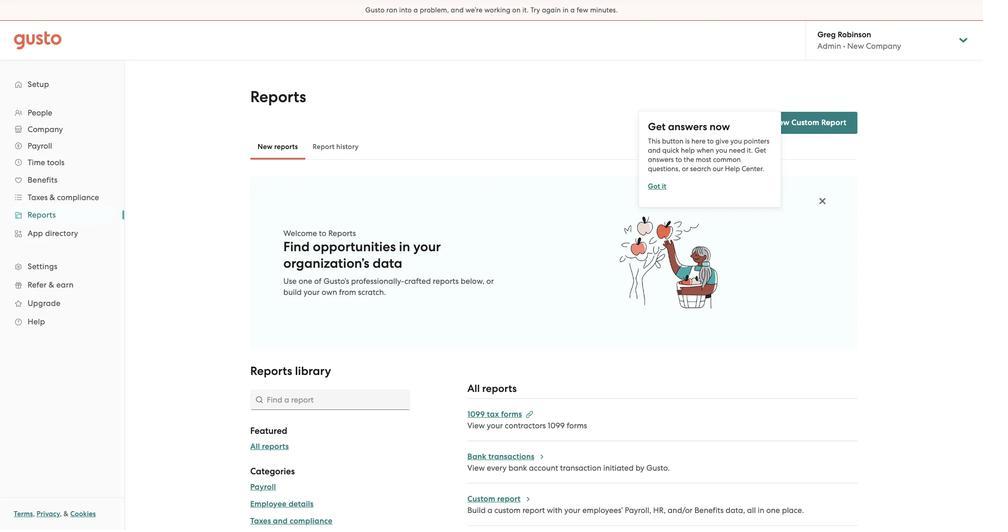 Task type: locate. For each thing, give the bounding box(es) containing it.
time tools button
[[9, 154, 115, 171]]

0 vertical spatial it.
[[523, 6, 529, 14]]

,
[[33, 510, 35, 518], [60, 510, 62, 518]]

compliance
[[57, 193, 99, 202], [290, 517, 333, 526]]

0 vertical spatial custom
[[792, 118, 820, 128]]

employees'
[[583, 506, 623, 515]]

report up custom
[[498, 495, 521, 504]]

to left the
[[676, 155, 683, 164]]

compliance inside button
[[290, 517, 333, 526]]

your
[[414, 239, 441, 255], [304, 288, 320, 297], [487, 421, 503, 431], [565, 506, 581, 515]]

cookies
[[70, 510, 96, 518]]

1 vertical spatial or
[[487, 277, 494, 286]]

& left earn
[[49, 280, 54, 290]]

history
[[337, 143, 359, 151]]

get up 'this'
[[649, 120, 666, 133]]

answers up 'is'
[[669, 120, 708, 133]]

place.
[[783, 506, 805, 515]]

employee details button
[[250, 499, 314, 510]]

earn
[[56, 280, 74, 290]]

0 vertical spatial company
[[867, 41, 902, 51]]

benefits down time tools
[[28, 175, 58, 185]]

0 horizontal spatial all reports
[[250, 442, 289, 452]]

or inside get answers now this button is here to give you pointers and quick help when you need it. get answers to the most common questions, or search our help center.
[[682, 165, 689, 173]]

1 vertical spatial you
[[716, 146, 728, 154]]

1 vertical spatial and
[[649, 146, 661, 154]]

0 vertical spatial 1099
[[468, 410, 485, 419]]

taxes for taxes & compliance
[[28, 193, 48, 202]]

1 vertical spatial help
[[28, 317, 45, 326]]

& left cookies button
[[64, 510, 69, 518]]

it. down the pointers
[[748, 146, 754, 154]]

or right below,
[[487, 277, 494, 286]]

0 horizontal spatial in
[[399, 239, 411, 255]]

build
[[284, 288, 302, 297]]

new custom report link
[[751, 112, 858, 134]]

or inside use one of gusto's professionally-crafted reports below, or build your own from scratch.
[[487, 277, 494, 286]]

answers up questions,
[[649, 155, 675, 164]]

1 vertical spatial benefits
[[695, 506, 724, 515]]

forms up transaction
[[567, 421, 588, 431]]

1 vertical spatial in
[[399, 239, 411, 255]]

0 horizontal spatial report
[[498, 495, 521, 504]]

or down the
[[682, 165, 689, 173]]

welcome
[[284, 229, 317, 238]]

you down give
[[716, 146, 728, 154]]

0 horizontal spatial taxes
[[28, 193, 48, 202]]

2 vertical spatial to
[[319, 229, 327, 238]]

, left privacy
[[33, 510, 35, 518]]

need
[[730, 146, 746, 154]]

2 horizontal spatial and
[[649, 146, 661, 154]]

0 horizontal spatial all
[[250, 442, 260, 452]]

own
[[322, 288, 337, 297]]

to up the when
[[708, 137, 714, 145]]

report history
[[313, 143, 359, 151]]

0 horizontal spatial benefits
[[28, 175, 58, 185]]

custom report
[[468, 495, 521, 504]]

upgrade link
[[9, 295, 115, 312]]

is
[[686, 137, 690, 145]]

new for new reports
[[258, 143, 273, 151]]

custom report link
[[468, 495, 532, 504]]

reports library
[[250, 364, 331, 378]]

& inside refer & earn link
[[49, 280, 54, 290]]

& for compliance
[[50, 193, 55, 202]]

gusto's
[[324, 277, 350, 286]]

2 vertical spatial and
[[273, 517, 288, 526]]

give
[[716, 137, 729, 145]]

transaction
[[561, 464, 602, 473]]

most
[[696, 155, 712, 164]]

1 horizontal spatial custom
[[792, 118, 820, 128]]

a left few
[[571, 6, 575, 14]]

1 vertical spatial &
[[49, 280, 54, 290]]

you up need
[[731, 137, 743, 145]]

view your contractors 1099 forms
[[468, 421, 588, 431]]

0 horizontal spatial to
[[319, 229, 327, 238]]

greg
[[818, 30, 837, 40]]

one inside use one of gusto's professionally-crafted reports below, or build your own from scratch.
[[299, 277, 313, 286]]

get
[[649, 120, 666, 133], [755, 146, 767, 154]]

1 vertical spatial one
[[767, 506, 781, 515]]

all up 1099 tax forms at the bottom of the page
[[468, 383, 480, 395]]

1 vertical spatial all
[[250, 442, 260, 452]]

0 vertical spatial view
[[468, 421, 485, 431]]

in up data
[[399, 239, 411, 255]]

taxes inside dropdown button
[[28, 193, 48, 202]]

0 vertical spatial taxes
[[28, 193, 48, 202]]

0 vertical spatial benefits
[[28, 175, 58, 185]]

& down benefits link
[[50, 193, 55, 202]]

view down 1099 tax forms at the bottom of the page
[[468, 421, 485, 431]]

help
[[726, 165, 741, 173], [28, 317, 45, 326]]

company down robinson
[[867, 41, 902, 51]]

0 vertical spatial you
[[731, 137, 743, 145]]

compliance up reports link
[[57, 193, 99, 202]]

0 vertical spatial payroll
[[28, 141, 52, 151]]

1 horizontal spatial company
[[867, 41, 902, 51]]

0 vertical spatial or
[[682, 165, 689, 173]]

1 horizontal spatial ,
[[60, 510, 62, 518]]

to right welcome
[[319, 229, 327, 238]]

crafted
[[405, 277, 431, 286]]

robinson
[[838, 30, 872, 40]]

1 horizontal spatial it.
[[748, 146, 754, 154]]

payroll inside dropdown button
[[28, 141, 52, 151]]

1 vertical spatial to
[[676, 155, 683, 164]]

report inside button
[[313, 143, 335, 151]]

1 horizontal spatial you
[[731, 137, 743, 145]]

1 horizontal spatial compliance
[[290, 517, 333, 526]]

transactions
[[489, 452, 535, 462]]

1 vertical spatial company
[[28, 125, 63, 134]]

questions,
[[649, 165, 681, 173]]

account
[[529, 464, 559, 473]]

1 horizontal spatial new
[[773, 118, 790, 128]]

got it
[[649, 182, 667, 190]]

featured
[[250, 426, 288, 437]]

2 horizontal spatial in
[[759, 506, 765, 515]]

2 vertical spatial new
[[258, 143, 273, 151]]

2 view from the top
[[468, 464, 485, 473]]

view every bank account transaction initiated by gusto.
[[468, 464, 671, 473]]

all down featured
[[250, 442, 260, 452]]

faqs
[[721, 118, 740, 128]]

of
[[315, 277, 322, 286]]

forms up contractors
[[501, 410, 522, 419]]

reports inside tab list
[[275, 143, 298, 151]]

1 horizontal spatial report
[[523, 506, 545, 515]]

1 vertical spatial compliance
[[290, 517, 333, 526]]

people
[[28, 108, 52, 117]]

2 vertical spatial &
[[64, 510, 69, 518]]

0 vertical spatial all
[[468, 383, 480, 395]]

0 vertical spatial and
[[451, 6, 464, 14]]

1 horizontal spatial taxes
[[250, 517, 271, 526]]

reports
[[275, 143, 298, 151], [433, 277, 459, 286], [483, 383, 517, 395], [262, 442, 289, 452]]

new
[[848, 41, 865, 51], [773, 118, 790, 128], [258, 143, 273, 151]]

, left cookies button
[[60, 510, 62, 518]]

data
[[373, 256, 403, 272]]

reports inside gusto navigation element
[[28, 210, 56, 220]]

categories
[[250, 466, 295, 477]]

0 horizontal spatial forms
[[501, 410, 522, 419]]

reports inside use one of gusto's professionally-crafted reports below, or build your own from scratch.
[[433, 277, 459, 286]]

0 horizontal spatial report
[[313, 143, 335, 151]]

1 horizontal spatial a
[[488, 506, 493, 515]]

0 horizontal spatial help
[[28, 317, 45, 326]]

1099 left the tax
[[468, 410, 485, 419]]

all reports down featured
[[250, 442, 289, 452]]

0 horizontal spatial custom
[[468, 495, 496, 504]]

1099 right contractors
[[548, 421, 565, 431]]

0 vertical spatial report
[[822, 118, 847, 128]]

taxes
[[28, 193, 48, 202], [250, 517, 271, 526]]

bank
[[468, 452, 487, 462]]

view down 'bank'
[[468, 464, 485, 473]]

one left of
[[299, 277, 313, 286]]

0 vertical spatial forms
[[501, 410, 522, 419]]

0 vertical spatial report
[[498, 495, 521, 504]]

in right again
[[563, 6, 569, 14]]

0 horizontal spatial payroll
[[28, 141, 52, 151]]

your down of
[[304, 288, 320, 297]]

in right all
[[759, 506, 765, 515]]

0 vertical spatial all reports
[[468, 383, 517, 395]]

1 vertical spatial report
[[523, 506, 545, 515]]

1 vertical spatial forms
[[567, 421, 588, 431]]

0 vertical spatial &
[[50, 193, 55, 202]]

taxes down employee
[[250, 517, 271, 526]]

taxes down benefits link
[[28, 193, 48, 202]]

directory
[[45, 229, 78, 238]]

bank transactions
[[468, 452, 535, 462]]

from
[[339, 288, 356, 297]]

2 horizontal spatial new
[[848, 41, 865, 51]]

1 vertical spatial taxes
[[250, 517, 271, 526]]

this
[[649, 137, 661, 145]]

1 horizontal spatial payroll
[[250, 483, 276, 492]]

1 horizontal spatial help
[[726, 165, 741, 173]]

your up crafted
[[414, 239, 441, 255]]

1 vertical spatial view
[[468, 464, 485, 473]]

0 horizontal spatial one
[[299, 277, 313, 286]]

button
[[663, 137, 684, 145]]

report left with
[[523, 506, 545, 515]]

data,
[[726, 506, 746, 515]]

0 horizontal spatial or
[[487, 277, 494, 286]]

1 horizontal spatial get
[[755, 146, 767, 154]]

1 view from the top
[[468, 421, 485, 431]]

report history button
[[306, 136, 366, 158]]

1 horizontal spatial benefits
[[695, 506, 724, 515]]

all reports up the tax
[[468, 383, 517, 395]]

payroll up time
[[28, 141, 52, 151]]

when
[[697, 146, 715, 154]]

0 vertical spatial new
[[848, 41, 865, 51]]

0 vertical spatial help
[[726, 165, 741, 173]]

privacy
[[37, 510, 60, 518]]

0 horizontal spatial compliance
[[57, 193, 99, 202]]

a
[[414, 6, 418, 14], [571, 6, 575, 14], [488, 506, 493, 515]]

and down employee details button
[[273, 517, 288, 526]]

scratch.
[[358, 288, 386, 297]]

0 vertical spatial one
[[299, 277, 313, 286]]

admin
[[818, 41, 842, 51]]

0 vertical spatial get
[[649, 120, 666, 133]]

compliance inside dropdown button
[[57, 193, 99, 202]]

taxes & compliance button
[[9, 189, 115, 206]]

0 horizontal spatial a
[[414, 6, 418, 14]]

&
[[50, 193, 55, 202], [49, 280, 54, 290], [64, 510, 69, 518]]

& for earn
[[49, 280, 54, 290]]

get down the pointers
[[755, 146, 767, 154]]

the
[[684, 155, 695, 164]]

a right into
[[414, 6, 418, 14]]

1 vertical spatial new
[[773, 118, 790, 128]]

and left we're on the top
[[451, 6, 464, 14]]

taxes for taxes and compliance
[[250, 517, 271, 526]]

and down 'this'
[[649, 146, 661, 154]]

few
[[577, 6, 589, 14]]

benefits inside benefits link
[[28, 175, 58, 185]]

2 , from the left
[[60, 510, 62, 518]]

below,
[[461, 277, 485, 286]]

taxes inside button
[[250, 517, 271, 526]]

compliance down details
[[290, 517, 333, 526]]

answers
[[669, 120, 708, 133], [649, 155, 675, 164]]

a down 'custom report'
[[488, 506, 493, 515]]

all reports
[[468, 383, 517, 395], [250, 442, 289, 452]]

tools
[[47, 158, 65, 167]]

settings
[[28, 262, 58, 271]]

setup
[[28, 80, 49, 89]]

payroll button
[[250, 482, 276, 493]]

& inside taxes & compliance dropdown button
[[50, 193, 55, 202]]

list
[[0, 105, 124, 331]]

payroll up employee
[[250, 483, 276, 492]]

you
[[731, 137, 743, 145], [716, 146, 728, 154]]

0 horizontal spatial and
[[273, 517, 288, 526]]

payroll,
[[625, 506, 652, 515]]

0 vertical spatial compliance
[[57, 193, 99, 202]]

library
[[295, 364, 331, 378]]

0 horizontal spatial company
[[28, 125, 63, 134]]

details
[[289, 500, 314, 509]]

refer & earn link
[[9, 277, 115, 293]]

1 horizontal spatial in
[[563, 6, 569, 14]]

help down upgrade at the left of the page
[[28, 317, 45, 326]]

new custom report
[[773, 118, 847, 128]]

0 horizontal spatial new
[[258, 143, 273, 151]]

gusto ran into a problem, and we're working on it. try again in a few minutes.
[[366, 6, 618, 14]]

1 vertical spatial get
[[755, 146, 767, 154]]

benefits left data,
[[695, 506, 724, 515]]

got it button
[[649, 181, 667, 192]]

it. right on
[[523, 6, 529, 14]]

0 horizontal spatial ,
[[33, 510, 35, 518]]

one left the place.
[[767, 506, 781, 515]]

benefits
[[28, 175, 58, 185], [695, 506, 724, 515]]

help down common
[[726, 165, 741, 173]]

1 vertical spatial 1099
[[548, 421, 565, 431]]

organization's
[[284, 256, 370, 272]]

to inside 'welcome to reports find opportunities in your organization's data'
[[319, 229, 327, 238]]

or
[[682, 165, 689, 173], [487, 277, 494, 286]]

new inside button
[[258, 143, 273, 151]]

company down 'people'
[[28, 125, 63, 134]]



Task type: describe. For each thing, give the bounding box(es) containing it.
payroll button
[[9, 138, 115, 154]]

1099 tax forms link
[[468, 410, 534, 419]]

1099 tax forms
[[468, 410, 522, 419]]

benefits link
[[9, 172, 115, 188]]

bank
[[509, 464, 528, 473]]

1 vertical spatial payroll
[[250, 483, 276, 492]]

settings link
[[9, 258, 115, 275]]

all inside button
[[250, 442, 260, 452]]

help
[[682, 146, 696, 154]]

here
[[692, 137, 706, 145]]

welcome to reports find opportunities in your organization's data
[[284, 229, 441, 272]]

•
[[844, 41, 846, 51]]

federal tax documents element
[[468, 526, 858, 530]]

0 horizontal spatial it.
[[523, 6, 529, 14]]

terms
[[14, 510, 33, 518]]

1 horizontal spatial 1099
[[548, 421, 565, 431]]

company inside company dropdown button
[[28, 125, 63, 134]]

ran
[[387, 6, 398, 14]]

1 horizontal spatial forms
[[567, 421, 588, 431]]

view for 1099 tax forms
[[468, 421, 485, 431]]

initiated
[[604, 464, 634, 473]]

app directory
[[28, 229, 78, 238]]

get answers now this button is here to give you pointers and quick help when you need it. get answers to the most common questions, or search our help center.
[[649, 120, 770, 173]]

2 vertical spatial in
[[759, 506, 765, 515]]

people button
[[9, 105, 115, 121]]

cookies button
[[70, 509, 96, 520]]

taxes & compliance
[[28, 193, 99, 202]]

your right with
[[565, 506, 581, 515]]

help link
[[9, 314, 115, 330]]

taxes and compliance
[[250, 517, 333, 526]]

1 vertical spatial custom
[[468, 495, 496, 504]]

1 vertical spatial answers
[[649, 155, 675, 164]]

bank transactions link
[[468, 452, 546, 462]]

and/or
[[668, 506, 693, 515]]

2 horizontal spatial to
[[708, 137, 714, 145]]

and inside button
[[273, 517, 288, 526]]

1 horizontal spatial report
[[822, 118, 847, 128]]

home image
[[14, 31, 62, 49]]

1 , from the left
[[33, 510, 35, 518]]

1 horizontal spatial one
[[767, 506, 781, 515]]

terms link
[[14, 510, 33, 518]]

1 horizontal spatial and
[[451, 6, 464, 14]]

use one of gusto's professionally-crafted reports below, or build your own from scratch.
[[284, 277, 494, 297]]

working
[[485, 6, 511, 14]]

0 horizontal spatial 1099
[[468, 410, 485, 419]]

your down 1099 tax forms at the bottom of the page
[[487, 421, 503, 431]]

minutes.
[[591, 6, 618, 14]]

app directory link
[[9, 225, 115, 242]]

your inside 'welcome to reports find opportunities in your organization's data'
[[414, 239, 441, 255]]

0 vertical spatial in
[[563, 6, 569, 14]]

hr,
[[654, 506, 666, 515]]

taxes and compliance button
[[250, 516, 333, 527]]

compliance for taxes & compliance
[[57, 193, 99, 202]]

all reports button
[[250, 442, 289, 453]]

faqs button
[[710, 118, 740, 129]]

in inside 'welcome to reports find opportunities in your organization's data'
[[399, 239, 411, 255]]

help inside get answers now this button is here to give you pointers and quick help when you need it. get answers to the most common questions, or search our help center.
[[726, 165, 741, 173]]

list containing people
[[0, 105, 124, 331]]

setup link
[[9, 76, 115, 93]]

upgrade
[[28, 299, 61, 308]]

and inside get answers now this button is here to give you pointers and quick help when you need it. get answers to the most common questions, or search our help center.
[[649, 146, 661, 154]]

reports tab list
[[250, 134, 858, 160]]

try
[[531, 6, 541, 14]]

privacy link
[[37, 510, 60, 518]]

problem,
[[420, 6, 449, 14]]

company inside "greg robinson admin • new company"
[[867, 41, 902, 51]]

refer & earn
[[28, 280, 74, 290]]

contractors
[[505, 421, 546, 431]]

opportunities
[[313, 239, 396, 255]]

got
[[649, 182, 661, 190]]

compliance for taxes and compliance
[[290, 517, 333, 526]]

every
[[487, 464, 507, 473]]

1 horizontal spatial all
[[468, 383, 480, 395]]

quick
[[663, 146, 680, 154]]

refer
[[28, 280, 47, 290]]

0 horizontal spatial you
[[716, 146, 728, 154]]

employee
[[250, 500, 287, 509]]

app
[[28, 229, 43, 238]]

by
[[636, 464, 645, 473]]

time
[[28, 158, 45, 167]]

terms , privacy , & cookies
[[14, 510, 96, 518]]

new inside "greg robinson admin • new company"
[[848, 41, 865, 51]]

greg robinson admin • new company
[[818, 30, 902, 51]]

center.
[[742, 165, 765, 173]]

gusto navigation element
[[0, 60, 124, 346]]

0 vertical spatial answers
[[669, 120, 708, 133]]

1 vertical spatial all reports
[[250, 442, 289, 452]]

now
[[710, 120, 731, 133]]

with
[[547, 506, 563, 515]]

view for bank transactions
[[468, 464, 485, 473]]

all
[[748, 506, 757, 515]]

custom
[[495, 506, 521, 515]]

1 horizontal spatial to
[[676, 155, 683, 164]]

pointers
[[744, 137, 770, 145]]

again
[[542, 6, 561, 14]]

help inside "list"
[[28, 317, 45, 326]]

reports inside 'welcome to reports find opportunities in your organization's data'
[[329, 229, 356, 238]]

find
[[284, 239, 310, 255]]

on
[[513, 6, 521, 14]]

new for new custom report
[[773, 118, 790, 128]]

your inside use one of gusto's professionally-crafted reports below, or build your own from scratch.
[[304, 288, 320, 297]]

we're
[[466, 6, 483, 14]]

professionally-
[[351, 277, 405, 286]]

0 horizontal spatial get
[[649, 120, 666, 133]]

2 horizontal spatial a
[[571, 6, 575, 14]]

build
[[468, 506, 486, 515]]

it. inside get answers now this button is here to give you pointers and quick help when you need it. get answers to the most common questions, or search our help center.
[[748, 146, 754, 154]]

tax
[[487, 410, 500, 419]]

gusto
[[366, 6, 385, 14]]

Report Search bar field
[[250, 390, 411, 410]]



Task type: vqa. For each thing, say whether or not it's contained in the screenshot.
rightmost to
yes



